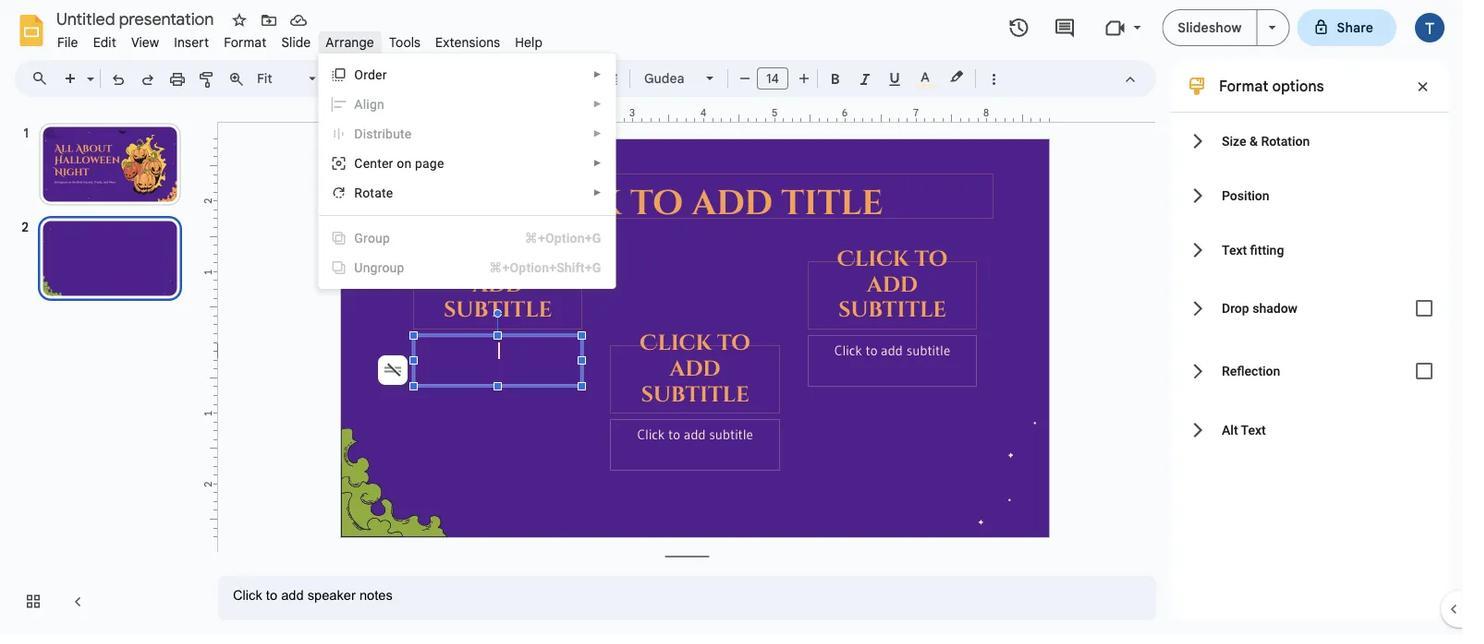 Task type: vqa. For each thing, say whether or not it's contained in the screenshot.
star option
yes



Task type: describe. For each thing, give the bounding box(es) containing it.
enter
[[363, 156, 393, 171]]

r
[[354, 185, 363, 201]]

menu bar banner
[[0, 0, 1463, 636]]

format options application
[[0, 0, 1463, 636]]

⌘+option+g element
[[503, 229, 601, 248]]

Font size text field
[[758, 67, 788, 90]]

extensions
[[435, 34, 500, 50]]

rotate r element
[[354, 185, 399, 201]]

Rename text field
[[50, 7, 225, 30]]

reflection
[[1222, 364, 1281, 379]]

format options
[[1219, 77, 1324, 95]]

► for enter on page
[[593, 158, 602, 169]]

► for istribute
[[593, 128, 602, 139]]

d istribute
[[354, 126, 412, 141]]

drop shadow
[[1222, 301, 1298, 316]]

presentation options image
[[1269, 26, 1276, 30]]

menu item containing d
[[319, 119, 615, 149]]

file
[[57, 34, 78, 50]]

format for format
[[224, 34, 267, 50]]

Zoom text field
[[254, 66, 306, 92]]

size
[[1222, 133, 1246, 149]]

format for format options
[[1219, 77, 1269, 95]]

main toolbar
[[55, 0, 1008, 383]]

g roup
[[354, 231, 390, 246]]

o rder
[[354, 67, 387, 82]]

drop shadow tab
[[1171, 277, 1448, 340]]

alt
[[1222, 423, 1238, 438]]

new slide with layout image
[[82, 67, 94, 73]]

menu item containing u
[[319, 253, 615, 283]]

⌘+option+shift+g
[[489, 260, 601, 275]]

Toggle reflection checkbox
[[1406, 353, 1443, 390]]

format menu item
[[216, 31, 274, 53]]

edit menu item
[[86, 31, 124, 53]]

slideshow button
[[1162, 9, 1258, 46]]

insert menu item
[[167, 31, 216, 53]]

► for otate
[[593, 188, 602, 198]]

menu inside format options application
[[318, 54, 616, 289]]

format options section
[[1171, 60, 1448, 621]]

o
[[354, 67, 363, 82]]

distribute d element
[[354, 126, 417, 141]]

insert
[[174, 34, 209, 50]]

do not autofit image
[[380, 358, 406, 384]]

order o element
[[354, 67, 393, 82]]

page
[[415, 156, 444, 171]]

share button
[[1297, 9, 1397, 46]]

text fitting tab
[[1171, 223, 1448, 277]]

rotation
[[1261, 133, 1310, 149]]

view menu item
[[124, 31, 167, 53]]

font list. gudea selected. option
[[644, 66, 695, 92]]

left margin image
[[342, 108, 426, 122]]

text inside tab
[[1241, 423, 1266, 438]]

menu bar inside menu bar 'banner'
[[50, 24, 550, 55]]

align a element
[[354, 97, 390, 112]]

highlight color image
[[947, 66, 967, 88]]

⌘+option+shift+g element
[[467, 259, 601, 277]]

extensions menu item
[[428, 31, 508, 53]]

ungroup u element
[[354, 260, 410, 275]]



Task type: locate. For each thing, give the bounding box(es) containing it.
position tab
[[1171, 168, 1448, 223]]

position
[[1222, 188, 1270, 203]]

0 horizontal spatial format
[[224, 34, 267, 50]]

g
[[354, 231, 363, 246]]

text fitting
[[1222, 242, 1284, 258]]

toggle shadow image
[[1406, 290, 1443, 327]]

group g element
[[354, 231, 396, 246]]

ngroup
[[363, 260, 404, 275]]

menu item containing g
[[319, 224, 615, 253]]

lign
[[363, 97, 384, 112]]

format inside section
[[1219, 77, 1269, 95]]

istribute
[[363, 126, 412, 141]]

center on page c element
[[354, 156, 450, 171]]

text inside tab
[[1222, 242, 1247, 258]]

a
[[354, 97, 363, 112]]

rder
[[363, 67, 387, 82]]

►
[[593, 69, 602, 80], [593, 99, 602, 110], [593, 128, 602, 139], [593, 158, 602, 169], [593, 188, 602, 198]]

shadow
[[1253, 301, 1298, 316]]

gudea
[[644, 70, 685, 86]]

format down star checkbox
[[224, 34, 267, 50]]

5 ► from the top
[[593, 188, 602, 198]]

1 vertical spatial format
[[1219, 77, 1269, 95]]

Toggle shadow checkbox
[[1406, 290, 1443, 327]]

arrange menu item
[[318, 31, 382, 53]]

format inside menu item
[[224, 34, 267, 50]]

border dash option
[[600, 66, 622, 92]]

slide menu item
[[274, 31, 318, 53]]

help
[[515, 34, 543, 50]]

size & rotation tab
[[1171, 114, 1448, 168]]

4 ► from the top
[[593, 158, 602, 169]]

menu item
[[319, 90, 615, 119], [319, 119, 615, 149], [319, 224, 615, 253], [319, 253, 615, 283]]

r otate
[[354, 185, 393, 201]]

menu
[[318, 54, 616, 289]]

roup
[[363, 231, 390, 246]]

2 ► from the top
[[593, 99, 602, 110]]

alt text tab
[[1171, 403, 1448, 458]]

text
[[1222, 242, 1247, 258], [1241, 423, 1266, 438]]

otate
[[363, 185, 393, 201]]

tools
[[389, 34, 421, 50]]

d
[[354, 126, 363, 141]]

file menu item
[[50, 31, 86, 53]]

fitting
[[1250, 242, 1284, 258]]

share
[[1337, 19, 1374, 36]]

arrange
[[326, 34, 374, 50]]

3 ► from the top
[[593, 128, 602, 139]]

1 vertical spatial text
[[1241, 423, 1266, 438]]

drop
[[1222, 301, 1249, 316]]

options
[[1272, 77, 1324, 95]]

1 menu item from the top
[[319, 90, 615, 119]]

⌘+option+g
[[525, 231, 601, 246]]

Font size field
[[757, 67, 796, 94]]

menu containing o
[[318, 54, 616, 289]]

1 horizontal spatial format
[[1219, 77, 1269, 95]]

on
[[397, 156, 412, 171]]

u ngroup
[[354, 260, 404, 275]]

navigation inside format options application
[[0, 104, 203, 636]]

tools menu item
[[382, 31, 428, 53]]

format
[[224, 34, 267, 50], [1219, 77, 1269, 95]]

navigation
[[0, 104, 203, 636]]

slide
[[281, 34, 311, 50]]

u
[[354, 260, 363, 275]]

menu bar containing file
[[50, 24, 550, 55]]

Zoom field
[[251, 66, 324, 93]]

a lign
[[354, 97, 384, 112]]

c enter on page
[[354, 156, 444, 171]]

Menus field
[[23, 66, 64, 92]]

2 menu item from the top
[[319, 119, 615, 149]]

reflection tab
[[1171, 340, 1448, 403]]

format left options
[[1219, 77, 1269, 95]]

alt text
[[1222, 423, 1266, 438]]

menu item containing a
[[319, 90, 615, 119]]

view
[[131, 34, 159, 50]]

Star checkbox
[[226, 7, 252, 33]]

c
[[354, 156, 363, 171]]

0 vertical spatial text
[[1222, 242, 1247, 258]]

4 menu item from the top
[[319, 253, 615, 283]]

help menu item
[[508, 31, 550, 53]]

1 ► from the top
[[593, 69, 602, 80]]

edit
[[93, 34, 116, 50]]

text color image
[[915, 66, 935, 88]]

&
[[1250, 133, 1258, 149]]

► for rder
[[593, 69, 602, 80]]

3 menu item from the top
[[319, 224, 615, 253]]

slideshow
[[1178, 19, 1242, 36]]

0 vertical spatial format
[[224, 34, 267, 50]]

text right alt
[[1241, 423, 1266, 438]]

► for lign
[[593, 99, 602, 110]]

size & rotation
[[1222, 133, 1310, 149]]

option
[[378, 356, 408, 385]]

toggle reflection image
[[1406, 353, 1443, 390]]

text left fitting
[[1222, 242, 1247, 258]]

menu bar
[[50, 24, 550, 55]]



